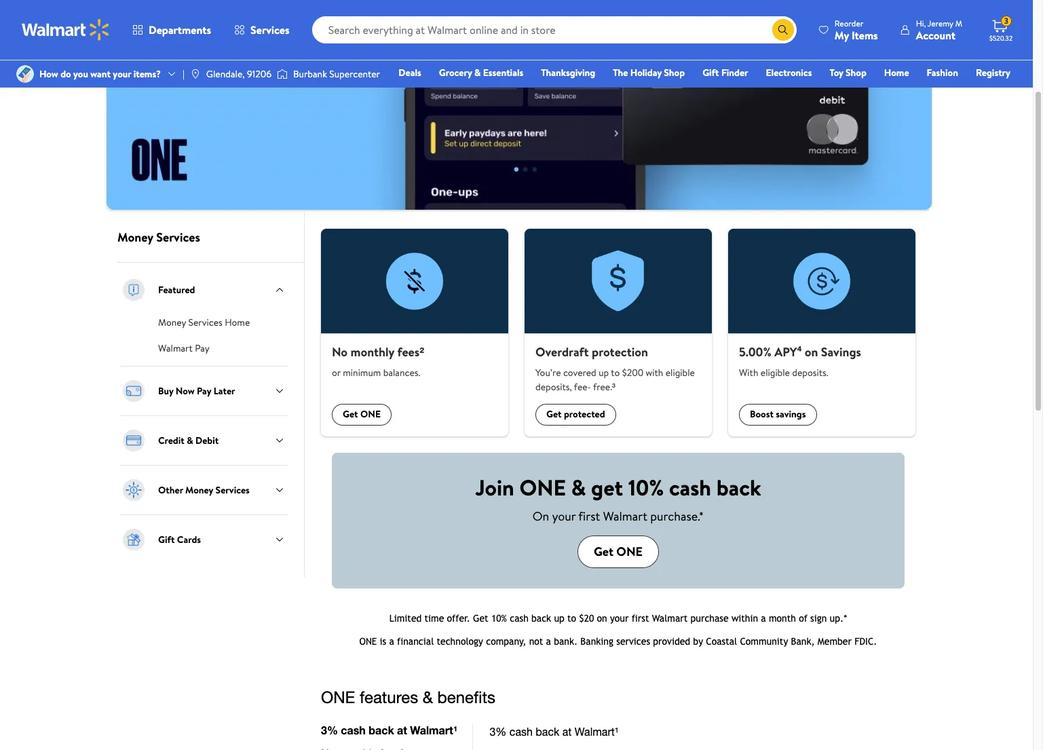 Task type: vqa. For each thing, say whether or not it's contained in the screenshot.
$25 & Under 'link'
no



Task type: describe. For each thing, give the bounding box(es) containing it.
other
[[158, 483, 183, 497]]

1 shop from the left
[[664, 66, 685, 79]]

you're
[[536, 366, 561, 379]]

toy
[[830, 66, 844, 79]]

items
[[852, 27, 878, 42]]

money for money services home
[[158, 316, 186, 329]]

5.00%
[[739, 344, 772, 361]]

cards
[[177, 533, 201, 546]]

fees²
[[397, 344, 425, 361]]

back
[[717, 473, 761, 502]]

walmart+
[[970, 85, 1011, 98]]

m
[[956, 17, 963, 29]]

grocery & essentials
[[439, 66, 524, 79]]

walmart pay link
[[158, 340, 210, 355]]

supercenter
[[329, 67, 380, 81]]

gift for gift cards
[[158, 533, 175, 546]]

91206
[[247, 67, 272, 81]]

1 horizontal spatial get one
[[594, 543, 643, 560]]

reorder
[[835, 17, 864, 29]]

no monthly fees² list item
[[313, 229, 517, 436]]

10%
[[629, 473, 664, 502]]

gift finder link
[[697, 65, 755, 80]]

first
[[579, 508, 600, 525]]

registry one debit
[[907, 66, 1011, 98]]

 image for glendale, 91206
[[190, 69, 201, 79]]

electronics link
[[760, 65, 818, 80]]

apy⁴
[[775, 344, 802, 361]]

glendale, 91206
[[206, 67, 272, 81]]

jeremy
[[928, 17, 954, 29]]

grocery & essentials link
[[433, 65, 530, 80]]

eligible inside overdraft protection you're covered up to $200 with eligible deposits, fee- free.³
[[666, 366, 695, 379]]

get one button inside no monthly fees² list item
[[332, 404, 392, 425]]

covered
[[563, 366, 597, 379]]

one debit link
[[901, 84, 959, 99]]

services button
[[223, 14, 301, 46]]

glendale,
[[206, 67, 245, 81]]

1 horizontal spatial get one button
[[578, 536, 659, 568]]

credit
[[158, 434, 185, 447]]

savings
[[776, 408, 806, 421]]

 image for burbank supercenter
[[277, 67, 288, 81]]

get one inside no monthly fees² list item
[[343, 408, 381, 421]]

overdraft protection list item
[[517, 229, 720, 436]]

gift cards
[[158, 533, 201, 546]]

to
[[611, 366, 620, 379]]

do
[[61, 67, 71, 81]]

credit & debit
[[158, 434, 219, 447]]

now
[[176, 384, 195, 398]]

2 horizontal spatial get
[[594, 543, 614, 560]]

& for grocery
[[475, 66, 481, 79]]

home link
[[878, 65, 916, 80]]

Walmart Site-Wide search field
[[312, 16, 797, 43]]

money services home link
[[158, 314, 250, 329]]

reorder my items
[[835, 17, 878, 42]]

no monthly fees superscript two. or minimum balances. get one. image
[[321, 229, 509, 334]]

grocery
[[439, 66, 472, 79]]

on
[[805, 344, 818, 361]]

buy now pay later
[[158, 384, 235, 398]]

toy shop
[[830, 66, 867, 79]]

holiday
[[631, 66, 662, 79]]

other money services image
[[120, 477, 147, 504]]

registry
[[976, 66, 1011, 79]]

fashion link
[[921, 65, 965, 80]]

overdraft
[[536, 344, 589, 361]]

thanksgiving link
[[535, 65, 602, 80]]

protection
[[592, 344, 648, 361]]

walmart inside walmart pay link
[[158, 341, 193, 355]]

want
[[90, 67, 111, 81]]

burbank supercenter
[[293, 67, 380, 81]]

thanksgiving
[[541, 66, 596, 79]]

get for no
[[343, 408, 358, 421]]

up
[[599, 366, 609, 379]]

services inside dropdown button
[[251, 22, 290, 37]]

savings
[[821, 344, 862, 361]]

join one & get 10% cash back on your first walmart purchase.*
[[476, 473, 761, 525]]

hi, jeremy m account
[[916, 17, 963, 42]]

monthly
[[351, 344, 395, 361]]

my
[[835, 27, 849, 42]]

money for money services
[[117, 229, 153, 246]]

0 vertical spatial pay
[[195, 341, 210, 355]]

one down join one & get 10% cash back on your first walmart purchase.*
[[617, 543, 643, 560]]

debit for &
[[196, 434, 219, 447]]

departments button
[[121, 14, 223, 46]]

get
[[591, 473, 623, 502]]

get protected button
[[536, 404, 616, 425]]

& inside join one & get 10% cash back on your first walmart purchase.*
[[571, 473, 586, 502]]

with
[[739, 366, 759, 379]]

5.00% apy⁴ on savings list item
[[720, 229, 924, 436]]

5.00% apy superscript four on savings. with eligible deposits. boost savings. image
[[729, 229, 916, 334]]



Task type: locate. For each thing, give the bounding box(es) containing it.
buy
[[158, 384, 173, 398]]

0 horizontal spatial shop
[[664, 66, 685, 79]]

you
[[73, 67, 88, 81]]

1 vertical spatial &
[[187, 434, 193, 447]]

services up featured on the left top of the page
[[156, 229, 200, 246]]

shop right holiday
[[664, 66, 685, 79]]

walmart+ link
[[964, 84, 1017, 99]]

|
[[183, 67, 185, 81]]

with
[[646, 366, 664, 379]]

list
[[313, 229, 924, 436]]

0 horizontal spatial gift
[[158, 533, 175, 546]]

money up featured icon
[[117, 229, 153, 246]]

2 vertical spatial money
[[185, 483, 213, 497]]

& right grocery
[[475, 66, 481, 79]]

home inside home link
[[885, 66, 910, 79]]

0 vertical spatial get one button
[[332, 404, 392, 425]]

overdraft protection. you're covered up to two hundred dollars with direct deposit, fee-free. superscript three. get protected. image
[[525, 229, 712, 334]]

& right credit
[[187, 434, 193, 447]]

list containing no monthly fees²
[[313, 229, 924, 436]]

0 horizontal spatial eligible
[[666, 366, 695, 379]]

no
[[332, 344, 348, 361]]

how do you want your items?
[[39, 67, 161, 81]]

deals link
[[393, 65, 428, 80]]

& for credit
[[187, 434, 193, 447]]

0 horizontal spatial get one
[[343, 408, 381, 421]]

walmart image
[[22, 19, 110, 41]]

0 horizontal spatial walmart
[[158, 341, 193, 355]]

other money services
[[158, 483, 250, 497]]

one inside join one & get 10% cash back on your first walmart purchase.*
[[520, 473, 566, 502]]

walmart pay
[[158, 341, 210, 355]]

balances.
[[383, 366, 420, 379]]

get inside no monthly fees² list item
[[343, 408, 358, 421]]

0 vertical spatial &
[[475, 66, 481, 79]]

0 vertical spatial get one
[[343, 408, 381, 421]]

your right on
[[552, 508, 576, 525]]

your right 'want'
[[113, 67, 131, 81]]

1 vertical spatial pay
[[197, 384, 211, 398]]

walmart down money services home
[[158, 341, 193, 355]]

buy now pay later image
[[120, 377, 147, 405]]

search icon image
[[778, 24, 789, 35]]

cash
[[670, 473, 712, 502]]

boost
[[750, 408, 774, 421]]

& left get on the right of page
[[571, 473, 586, 502]]

the
[[613, 66, 628, 79]]

0 horizontal spatial your
[[113, 67, 131, 81]]

debit down the "fashion" link
[[930, 85, 953, 98]]

get down first
[[594, 543, 614, 560]]

registry link
[[970, 65, 1017, 80]]

services right "other"
[[216, 483, 250, 497]]

gift cards image
[[120, 526, 147, 553]]

fee-
[[574, 380, 591, 393]]

on
[[533, 508, 549, 525]]

one up on
[[520, 473, 566, 502]]

Search search field
[[312, 16, 797, 43]]

1 horizontal spatial walmart
[[603, 508, 648, 525]]

later
[[214, 384, 235, 398]]

services up 91206 on the top of page
[[251, 22, 290, 37]]

1 horizontal spatial  image
[[277, 67, 288, 81]]

essentials
[[483, 66, 524, 79]]

get down minimum
[[343, 408, 358, 421]]

get one button down first
[[578, 536, 659, 568]]

purchase.*
[[651, 508, 704, 525]]

eligible inside 5.00% apy⁴ on savings with eligible deposits.
[[761, 366, 790, 379]]

get protected
[[547, 408, 605, 421]]

0 horizontal spatial &
[[187, 434, 193, 447]]

one
[[907, 85, 927, 98], [360, 408, 381, 421], [520, 473, 566, 502], [617, 543, 643, 560]]

home inside money services home link
[[225, 316, 250, 329]]

toy shop link
[[824, 65, 873, 80]]

your inside join one & get 10% cash back on your first walmart purchase.*
[[552, 508, 576, 525]]

1 vertical spatial debit
[[196, 434, 219, 447]]

deposits.
[[793, 366, 829, 379]]

gift
[[703, 66, 719, 79], [158, 533, 175, 546]]

$200
[[622, 366, 644, 379]]

0 vertical spatial your
[[113, 67, 131, 81]]

1 vertical spatial get one button
[[578, 536, 659, 568]]

shop right toy
[[846, 66, 867, 79]]

hi,
[[916, 17, 926, 29]]

0 vertical spatial gift
[[703, 66, 719, 79]]

money
[[117, 229, 153, 246], [158, 316, 186, 329], [185, 483, 213, 497]]

1 horizontal spatial gift
[[703, 66, 719, 79]]

walmart down get on the right of page
[[603, 508, 648, 525]]

no monthly fees² or minimum balances.
[[332, 344, 425, 379]]

walmart inside join one & get 10% cash back on your first walmart purchase.*
[[603, 508, 648, 525]]

or
[[332, 366, 341, 379]]

debit right credit
[[196, 434, 219, 447]]

debit with rewards. get three percent cash back at walmart up to fifty dollars a year¹. terms apply. get one. image
[[107, 0, 932, 210]]

1 horizontal spatial home
[[885, 66, 910, 79]]

$520.32
[[990, 33, 1013, 43]]

2 horizontal spatial &
[[571, 473, 586, 502]]

items?
[[134, 67, 161, 81]]

gift left cards
[[158, 533, 175, 546]]

1 horizontal spatial &
[[475, 66, 481, 79]]

minimum
[[343, 366, 381, 379]]

5.00% apy⁴ on savings with eligible deposits.
[[739, 344, 862, 379]]

gift finder
[[703, 66, 749, 79]]

0 vertical spatial debit
[[930, 85, 953, 98]]

2 eligible from the left
[[761, 366, 790, 379]]

money services home
[[158, 316, 250, 329]]

1 horizontal spatial your
[[552, 508, 576, 525]]

electronics
[[766, 66, 812, 79]]

get
[[343, 408, 358, 421], [547, 408, 562, 421], [594, 543, 614, 560]]

get inside button
[[547, 408, 562, 421]]

one inside no monthly fees² list item
[[360, 408, 381, 421]]

2 shop from the left
[[846, 66, 867, 79]]

0 vertical spatial walmart
[[158, 341, 193, 355]]

featured
[[158, 283, 195, 297]]

1 vertical spatial home
[[225, 316, 250, 329]]

credit & debit image
[[120, 427, 147, 454]]

your
[[113, 67, 131, 81], [552, 508, 576, 525]]

3
[[1005, 15, 1009, 27]]

3 $520.32
[[990, 15, 1013, 43]]

get for overdraft
[[547, 408, 562, 421]]

0 vertical spatial home
[[885, 66, 910, 79]]

one down home link at the top of the page
[[907, 85, 927, 98]]

2 vertical spatial &
[[571, 473, 586, 502]]

fashion
[[927, 66, 959, 79]]

walmart
[[158, 341, 193, 355], [603, 508, 648, 525]]

1 vertical spatial get one
[[594, 543, 643, 560]]

1 horizontal spatial shop
[[846, 66, 867, 79]]

debit
[[930, 85, 953, 98], [196, 434, 219, 447]]

1 eligible from the left
[[666, 366, 695, 379]]

eligible right with
[[666, 366, 695, 379]]

0 horizontal spatial debit
[[196, 434, 219, 447]]

get one down first
[[594, 543, 643, 560]]

deposits,
[[536, 380, 572, 393]]

gift left the finder
[[703, 66, 719, 79]]

debit for one
[[930, 85, 953, 98]]

account
[[916, 27, 956, 42]]

1 horizontal spatial get
[[547, 408, 562, 421]]

0 vertical spatial money
[[117, 229, 153, 246]]

boost savings
[[750, 408, 806, 421]]

money up walmart pay link
[[158, 316, 186, 329]]

 image right "|"
[[190, 69, 201, 79]]

get one down minimum
[[343, 408, 381, 421]]

get one button
[[332, 404, 392, 425], [578, 536, 659, 568]]

&
[[475, 66, 481, 79], [187, 434, 193, 447], [571, 473, 586, 502]]

0 horizontal spatial get one button
[[332, 404, 392, 425]]

pay right now
[[197, 384, 211, 398]]

burbank
[[293, 67, 327, 81]]

 image right 91206 on the top of page
[[277, 67, 288, 81]]

1 horizontal spatial eligible
[[761, 366, 790, 379]]

 image
[[277, 67, 288, 81], [190, 69, 201, 79]]

overdraft protection you're covered up to $200 with eligible deposits, fee- free.³
[[536, 344, 695, 393]]

departments
[[149, 22, 211, 37]]

1 horizontal spatial debit
[[930, 85, 953, 98]]

protected
[[564, 408, 605, 421]]

get down deposits,
[[547, 408, 562, 421]]

get one button down minimum
[[332, 404, 392, 425]]

money services
[[117, 229, 200, 246]]

featured image
[[120, 276, 147, 303]]

boost savings button
[[739, 404, 817, 425]]

deals
[[399, 66, 422, 79]]

eligible down "apy⁴"
[[761, 366, 790, 379]]

the holiday shop
[[613, 66, 685, 79]]

1 vertical spatial walmart
[[603, 508, 648, 525]]

finder
[[722, 66, 749, 79]]

eligible
[[666, 366, 695, 379], [761, 366, 790, 379]]

debit inside registry one debit
[[930, 85, 953, 98]]

join
[[476, 473, 514, 502]]

0 horizontal spatial home
[[225, 316, 250, 329]]

1 vertical spatial gift
[[158, 533, 175, 546]]

1 vertical spatial your
[[552, 508, 576, 525]]

 image
[[16, 65, 34, 83]]

0 horizontal spatial get
[[343, 408, 358, 421]]

services up walmart pay link
[[188, 316, 223, 329]]

money right "other"
[[185, 483, 213, 497]]

1 vertical spatial money
[[158, 316, 186, 329]]

pay down money services home
[[195, 341, 210, 355]]

one inside registry one debit
[[907, 85, 927, 98]]

one down minimum
[[360, 408, 381, 421]]

gift for gift finder
[[703, 66, 719, 79]]

0 horizontal spatial  image
[[190, 69, 201, 79]]



